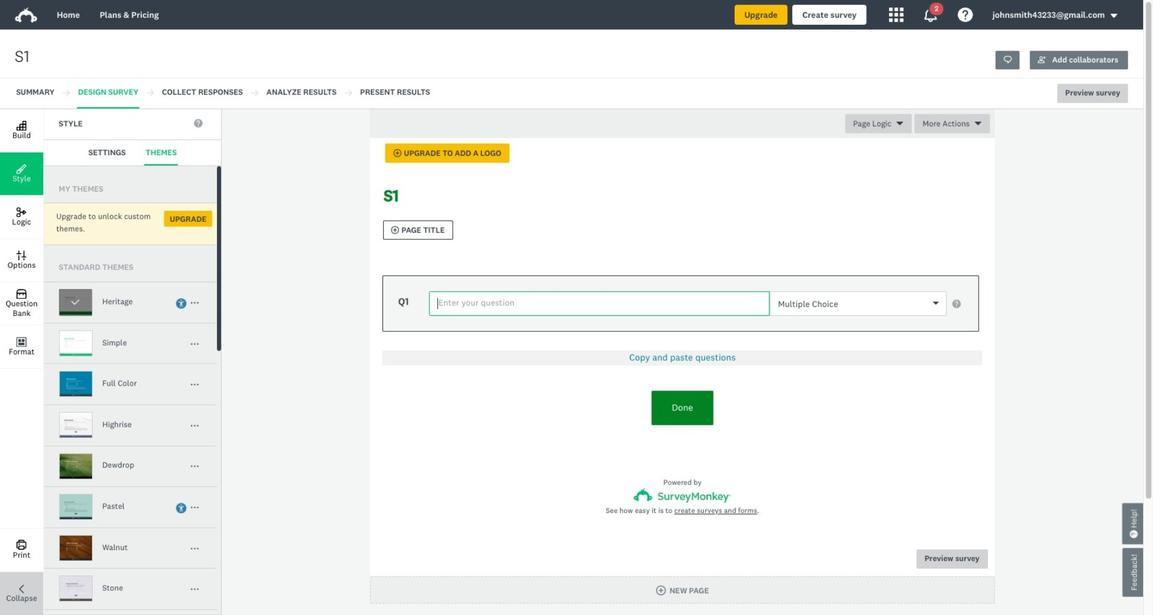 Task type: vqa. For each thing, say whether or not it's contained in the screenshot.
dropdown arrow Image
yes



Task type: describe. For each thing, give the bounding box(es) containing it.
1 products icon image from the left
[[889, 7, 904, 22]]

surveymonkey logo image
[[15, 7, 37, 23]]

surveymonkey image
[[634, 488, 732, 503]]



Task type: locate. For each thing, give the bounding box(es) containing it.
dropdown arrow image
[[1111, 11, 1119, 20]]

2 products icon image from the left
[[924, 7, 939, 22]]

help icon image
[[959, 7, 974, 22]]

0 horizontal spatial products icon image
[[889, 7, 904, 22]]

products icon image
[[889, 7, 904, 22], [924, 7, 939, 22]]

1 horizontal spatial products icon image
[[924, 7, 939, 22]]



